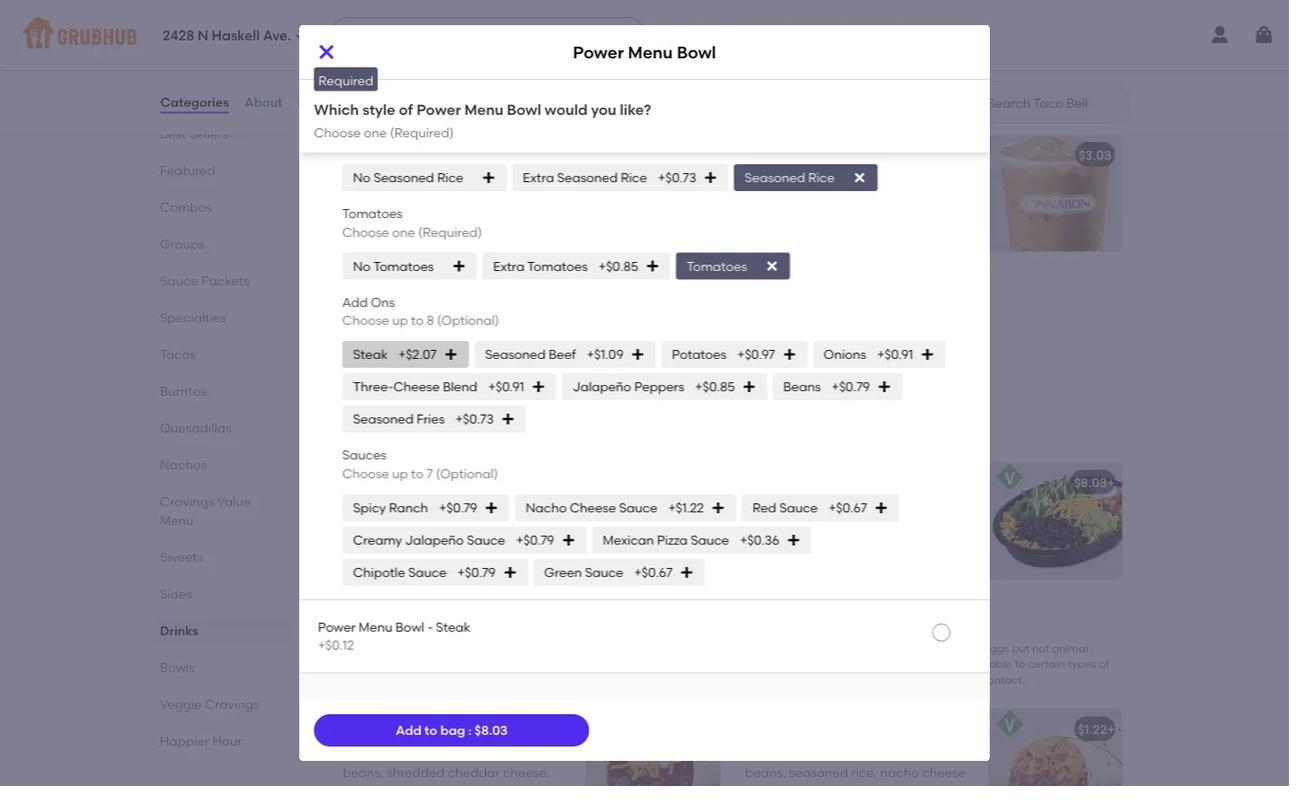 Task type: describe. For each thing, give the bounding box(es) containing it.
cravings value menu
[[159, 494, 251, 528]]

avocado inside seasoned rice and black beans topped with avocado ranch sauce, reduced-fat sour cream, lettuce, tomatoes, real cheddar cheese and guacamole.
[[822, 519, 876, 534]]

tomatoes inside tomatoes choose one (required)
[[342, 207, 402, 222]]

1 iced from the left
[[394, 148, 421, 163]]

0 vertical spatial $8.03
[[1074, 476, 1107, 491]]

menu inside which style of power menu bowl would you like? choose one (required)
[[464, 101, 503, 119]]

contact.
[[981, 674, 1025, 687]]

0 vertical spatial jalapeño
[[572, 380, 631, 395]]

creamer for hot.
[[745, 59, 797, 75]]

tomatoes, inside seasoned rice and black beans topped with avocado ranch sauce, reduced-fat sour cream, lettuce, tomatoes, real cheddar cheese and guacamole.
[[745, 556, 807, 571]]

bowls tab
[[159, 658, 285, 677]]

choose one (required)
[[342, 15, 482, 31]]

bean burrito
[[343, 723, 419, 738]]

alliance for hot
[[407, 41, 456, 56]]

coffee up the 'rainforest alliance certified™ coffee poured over ice.'
[[424, 148, 466, 163]]

0 horizontal spatial fat
[[413, 82, 433, 97]]

food
[[668, 643, 691, 656]]

happier
[[159, 734, 209, 749]]

like?
[[620, 101, 651, 119]]

cheesy bean and rice burrito image
[[988, 711, 1122, 787]]

guacamole. inside seasoned rice and black beans topped with grilled chicken, avocado ranch sauce, reduced-fat sour cream, lettuce, tomatoes, real cheddar cheese and guacamole.
[[472, 574, 545, 589]]

alliance for iced
[[407, 173, 456, 188]]

seasoned for seasoned rice
[[744, 171, 805, 186]]

nachos
[[159, 457, 206, 473]]

+$0.79 for chipotle sauce
[[457, 566, 495, 581]]

neither
[[418, 674, 457, 687]]

sauce right red
[[779, 501, 817, 516]]

certified
[[562, 643, 606, 656]]

haskell
[[212, 28, 260, 44]]

fat inside seasoned rice and black beans topped with grilled chicken, avocado ranch sauce, reduced-fat sour cream, lettuce, tomatoes, real cheddar cheese and guacamole.
[[539, 537, 556, 553]]

specialties
[[159, 310, 226, 325]]

delights® for iced cinnabon delights® coffee
[[839, 148, 897, 163]]

vanilla for premium roast coffee with vanilla creamer and cinnabon® flavor served on ice.
[[907, 173, 947, 188]]

sauce down creamy jalapeño sauce
[[408, 566, 446, 581]]

1 vertical spatial cross
[[951, 674, 978, 687]]

categories button
[[159, 70, 230, 135]]

sauce inside "tab"
[[159, 273, 198, 288]]

0 horizontal spatial jalapeño
[[405, 533, 463, 549]]

which
[[314, 101, 359, 119]]

cinnabon for iced
[[775, 148, 836, 163]]

+$0.79 for creamy jalapeño sauce
[[516, 533, 554, 549]]

0 horizontal spatial are
[[568, 659, 586, 672]]

reduced- inside seasoned rice and black beans topped with grilled chicken, avocado ranch sauce, reduced-fat sour cream, lettuce, tomatoes, real cheddar cheese and guacamole.
[[482, 537, 539, 553]]

sauce, inside seasoned rice and black beans topped with grilled chicken, avocado ranch sauce, reduced-fat sour cream, lettuce, tomatoes, real cheddar cheese and guacamole.
[[439, 537, 479, 553]]

byproducts.
[[328, 659, 391, 672]]

bowl inside power menu bowl - steak +$0.12
[[395, 621, 424, 636]]

veggie cravings
[[159, 697, 259, 712]]

you
[[591, 101, 616, 119]]

and up dairy
[[939, 556, 963, 571]]

certified™ for regular iced coffee
[[459, 173, 518, 188]]

seasoned down you
[[557, 171, 617, 186]]

coffee inside the 'rainforest alliance certified™ coffee poured over ice.'
[[521, 173, 559, 188]]

ovo,
[[777, 643, 798, 656]]

bell's
[[356, 643, 382, 656]]

bean burrito button
[[332, 711, 720, 787]]

four
[[397, 305, 421, 320]]

and up grilled
[[432, 501, 456, 516]]

veggie cravings taco bell's american vegetarian association certified vegetarian food items are lacto-ovo, allowing consumption of dairy and eggs but not animal byproducts. vegetarian and meat ingredients are handled in common, and cross contact may occur, which may not be acceptable to certain types of vegetarian diets. neither taco bell, our employees, franchisees, licensees nor the ava assume any responsibility for such cross contact.
[[328, 618, 1109, 687]]

best sellers tab
[[159, 124, 285, 143]]

(required) inside which style of power menu bowl would you like? choose one (required)
[[390, 125, 454, 140]]

up inside add ons choose up to 8 (optional)
[[392, 313, 408, 329]]

extra reduced-fat sour cream
[[589, 50, 779, 65]]

nacho
[[525, 501, 566, 516]]

eggs
[[984, 643, 1009, 656]]

drinks for drinks
[[159, 623, 198, 639]]

jalapeño peppers
[[572, 380, 684, 395]]

svg image for green sauce
[[679, 566, 694, 581]]

contact
[[752, 659, 793, 672]]

cravings for veggie cravings
[[204, 697, 259, 712]]

(required) up rainforest alliance certified™ coffee.
[[418, 15, 482, 31]]

+$0.91 for onions
[[877, 348, 913, 363]]

lettuce, inside seasoned rice and black beans topped with avocado ranch sauce, reduced-fat sour cream, lettuce, tomatoes, real cheddar cheese and guacamole.
[[897, 537, 943, 553]]

1 hot from the left
[[401, 16, 423, 31]]

add for add to bag : $8.03
[[396, 723, 422, 739]]

chipotle sauce
[[353, 566, 446, 581]]

0 vertical spatial not
[[1032, 643, 1049, 656]]

svg image for extra seasoned rice
[[703, 171, 717, 186]]

+$0.79 for beans
[[831, 380, 869, 395]]

the
[[729, 674, 746, 687]]

to inside add ons choose up to 8 (optional)
[[411, 313, 423, 329]]

cheddar inside seasoned rice and black beans topped with grilled chicken, avocado ranch sauce, reduced-fat sour cream, lettuce, tomatoes, real cheddar cheese and guacamole.
[[343, 574, 395, 589]]

one inside which style of power menu bowl would you like? choose one (required)
[[364, 125, 387, 140]]

1 may from the left
[[796, 659, 819, 672]]

beans
[[783, 380, 820, 395]]

Search Taco Bell search field
[[986, 94, 1123, 111]]

and inside premium roast coffee with vanilla creamer and cinnabon® flavor served hot.
[[800, 59, 825, 75]]

$4.88
[[676, 280, 709, 295]]

$1.22 +
[[1078, 723, 1115, 738]]

n
[[198, 28, 208, 44]]

in
[[635, 659, 644, 672]]

premium for premium roast coffee with vanilla creamer and cinnabon® flavor served on ice.
[[745, 173, 800, 188]]

svg image for seasoned fries
[[501, 413, 515, 427]]

sauce up mexican
[[619, 501, 657, 516]]

sauce packets tab
[[159, 271, 285, 290]]

vanilla for premium roast coffee with vanilla creamer and cinnabon® flavor served hot.
[[907, 41, 947, 56]]

cheese inside seasoned rice and black beans topped with grilled chicken, avocado ranch sauce, reduced-fat sour cream, lettuce, tomatoes, real cheddar cheese and guacamole.
[[398, 574, 442, 589]]

0 vertical spatial are
[[725, 643, 743, 656]]

green sauce
[[544, 566, 623, 581]]

nachos tab
[[159, 455, 285, 474]]

0 horizontal spatial vegetarian
[[328, 674, 385, 687]]

burrito
[[378, 723, 419, 738]]

choice.
[[387, 323, 432, 339]]

coffee up premium roast coffee with vanilla creamer and cinnabon® flavor served on ice. at the top right of the page
[[900, 148, 941, 163]]

bowls inside tab
[[159, 660, 194, 676]]

value
[[217, 494, 251, 509]]

extra for extra reduced-fat sour cream
[[589, 50, 620, 65]]

and down items
[[699, 659, 720, 672]]

which
[[856, 659, 887, 672]]

add ons choose up to 8 (optional)
[[342, 295, 499, 329]]

reviews button
[[297, 70, 349, 135]]

svg image for beans
[[877, 381, 891, 395]]

mexican
[[602, 533, 654, 549]]

avocado inside seasoned rice and black beans topped with grilled chicken, avocado ranch sauce, reduced-fat sour cream, lettuce, tomatoes, real cheddar cheese and guacamole.
[[343, 537, 397, 553]]

power menu bowl - steak +$0.12
[[318, 621, 470, 654]]

cheese for three-
[[393, 380, 439, 395]]

cinnabon® for on
[[828, 191, 895, 207]]

black for ranch
[[862, 501, 895, 516]]

0 vertical spatial vegetarian
[[439, 643, 496, 656]]

sauces choose up to 7 (optional)
[[342, 448, 498, 482]]

svg image for +$0.79
[[561, 534, 575, 548]]

red
[[752, 501, 776, 516]]

for
[[907, 674, 921, 687]]

choose up required on the left top of page
[[342, 15, 389, 31]]

seasoned for seasoned beef
[[485, 348, 545, 363]]

tomatoes, inside seasoned rice and black beans topped with grilled chicken, avocado ranch sauce, reduced-fat sour cream, lettuce, tomatoes, real cheddar cheese and guacamole.
[[467, 556, 529, 571]]

+$0.97
[[737, 348, 775, 363]]

no seasoned rice
[[353, 171, 463, 186]]

+$2.07
[[398, 348, 436, 363]]

lettuce, inside seasoned rice and black beans topped with grilled chicken, avocado ranch sauce, reduced-fat sour cream, lettuce, tomatoes, real cheddar cheese and guacamole.
[[418, 556, 464, 571]]

sour for no reduced-fat sour cream
[[456, 50, 484, 65]]

roast for hot.
[[803, 41, 834, 56]]

iced cinnabon delights® coffee
[[745, 148, 941, 163]]

served for premium roast coffee with vanilla creamer and cinnabon® flavor served on ice.
[[745, 210, 786, 225]]

drinks for drinks party pack
[[343, 280, 381, 295]]

svg image for nacho cheese sauce
[[711, 502, 725, 516]]

hot cinnabon delights® coffee image
[[988, 3, 1122, 120]]

regular iced coffee image
[[585, 136, 720, 252]]

certain
[[1028, 659, 1065, 672]]

seasoned fries
[[353, 412, 444, 428]]

0 vertical spatial cross
[[722, 659, 749, 672]]

cheese inside seasoned rice and black beans topped with avocado ranch sauce, reduced-fat sour cream, lettuce, tomatoes, real cheddar cheese and guacamole.
[[892, 556, 936, 571]]

ranch inside seasoned rice and black beans topped with avocado ranch sauce, reduced-fat sour cream, lettuce, tomatoes, real cheddar cheese and guacamole.
[[879, 519, 915, 534]]

svg image for +$2.07
[[443, 348, 458, 363]]

veggie cravings tab
[[159, 695, 285, 714]]

common,
[[646, 659, 696, 672]]

meat
[[477, 659, 505, 672]]

no for no tomatoes
[[353, 259, 370, 274]]

1 vertical spatial vegetarian
[[393, 659, 451, 672]]

your
[[358, 323, 384, 339]]

sauces
[[342, 448, 386, 464]]

tomatoes up party
[[373, 259, 433, 274]]

with inside premium roast coffee with vanilla creamer and cinnabon® flavor served on ice.
[[879, 173, 905, 188]]

coffee up rainforest alliance certified™ coffee.
[[426, 16, 468, 31]]

1 vertical spatial taco
[[459, 674, 485, 687]]

coffee.
[[521, 41, 562, 56]]

and down creamy jalapeño sauce
[[445, 574, 469, 589]]

no reduced-fat sour cream
[[353, 50, 529, 65]]

delights® for hot cinnabon delights® coffee
[[834, 16, 892, 31]]

iced cinnabon delights® coffee image
[[988, 136, 1122, 252]]

assume
[[771, 674, 812, 687]]

seasoned rice and black beans topped with grilled chicken, avocado ranch sauce, reduced-fat sour cream, lettuce, tomatoes, real cheddar cheese and guacamole.
[[343, 501, 556, 589]]

svg image for potatoes
[[782, 348, 796, 363]]

one up no reduced-fat sour cream
[[392, 15, 415, 31]]

svg image for chipotle sauce
[[502, 566, 517, 581]]

extra for extra tomatoes
[[493, 259, 524, 274]]

no for no reduced-fat sour cream
[[353, 50, 370, 65]]

cinnabon for hot
[[770, 16, 831, 31]]

sellers
[[189, 126, 228, 141]]

choose inside the seasoned rice choose one (required)
[[342, 136, 389, 152]]

steak inside power menu bowl - steak +$0.12
[[435, 621, 470, 636]]

rice down regular iced coffee on the top left of page
[[437, 171, 463, 186]]

0 horizontal spatial power menu bowl
[[343, 476, 451, 491]]

handled
[[589, 659, 632, 672]]

such
[[924, 674, 949, 687]]

svg image for spicy ranch
[[484, 502, 498, 516]]

svg image for +$0.91
[[531, 381, 545, 395]]

power right coffee.
[[573, 42, 624, 62]]

premium for premium roast coffee with vanilla creamer and cinnabon® flavor served hot.
[[745, 41, 800, 56]]

cravings inside cravings value menu
[[159, 494, 214, 509]]

svg image for +$1.09
[[630, 348, 645, 363]]

association
[[499, 643, 560, 656]]

$2.42 for iced
[[677, 148, 709, 163]]

served for premium roast coffee with vanilla creamer and cinnabon® flavor served hot.
[[745, 77, 786, 93]]

sweets
[[159, 550, 203, 565]]

includes
[[343, 305, 394, 320]]

beans for ranch
[[898, 501, 936, 516]]

premium for premium hot coffee
[[343, 16, 398, 31]]

real inside seasoned rice and black beans topped with avocado ranch sauce, reduced-fat sour cream, lettuce, tomatoes, real cheddar cheese and guacamole.
[[810, 556, 834, 571]]

sweets tab
[[159, 548, 285, 567]]

menu up like?
[[628, 42, 673, 62]]

coffee for iced cinnabon delights® coffee
[[837, 173, 876, 188]]

and left meat
[[453, 659, 474, 672]]

ranch
[[388, 501, 428, 516]]

to left bag
[[425, 723, 437, 739]]

+$0.67 for green sauce
[[634, 566, 672, 581]]

0 horizontal spatial not
[[915, 659, 933, 672]]

seasoned rice
[[744, 171, 834, 186]]

to inside veggie cravings taco bell's american vegetarian association certified vegetarian food items are lacto-ovo, allowing consumption of dairy and eggs but not animal byproducts. vegetarian and meat ingredients are handled in common, and cross contact may occur, which may not be acceptable to certain types of vegetarian diets. neither taco bell, our employees, franchisees, licensees nor the ava assume any responsibility for such cross contact.
[[1015, 659, 1026, 672]]

with inside seasoned rice and black beans topped with grilled chicken, avocado ranch sauce, reduced-fat sour cream, lettuce, tomatoes, real cheddar cheese and guacamole.
[[391, 519, 416, 534]]

topped for ranch
[[343, 519, 388, 534]]

reduced- inside seasoned rice and black beans topped with avocado ranch sauce, reduced-fat sour cream, lettuce, tomatoes, real cheddar cheese and guacamole.
[[745, 537, 802, 553]]

extra for extra seasoned rice
[[522, 171, 554, 186]]

sauce right grilled
[[466, 533, 505, 549]]

2428 n haskell ave.
[[163, 28, 291, 44]]

but
[[1012, 643, 1030, 656]]

combos
[[159, 199, 211, 215]]

quesadillas
[[159, 420, 231, 436]]

rice inside the seasoned rice choose one (required)
[[405, 118, 432, 133]]

premium roast coffee with vanilla creamer and cinnabon® flavor served on ice.
[[745, 173, 947, 225]]

sour inside seasoned rice and black beans topped with grilled chicken, avocado ranch sauce, reduced-fat sour cream, lettuce, tomatoes, real cheddar cheese and guacamole.
[[343, 556, 369, 571]]

1 vertical spatial $8.03
[[475, 723, 508, 739]]

7
[[426, 467, 432, 482]]

2 iced from the left
[[745, 148, 772, 163]]

and up acceptable
[[960, 643, 981, 656]]

of left dairy
[[918, 643, 929, 656]]

power up spicy
[[343, 476, 381, 491]]

be
[[935, 659, 949, 672]]

american
[[385, 643, 436, 656]]

with inside premium roast coffee with vanilla creamer and cinnabon® flavor served hot.
[[879, 41, 905, 56]]

svg image for jalapeño peppers
[[742, 381, 756, 395]]

rice down "iced cinnabon delights® coffee"
[[808, 171, 834, 186]]

to inside sauces choose up to 7 (optional)
[[411, 467, 423, 482]]

flavor for premium roast coffee with vanilla creamer and cinnabon® flavor served on ice.
[[898, 191, 932, 207]]

$1.22
[[1078, 723, 1107, 738]]

sour inside seasoned rice and black beans topped with avocado ranch sauce, reduced-fat sour cream, lettuce, tomatoes, real cheddar cheese and guacamole.
[[822, 537, 848, 553]]

best
[[159, 126, 186, 141]]

tomatoes up $4.88
[[686, 259, 747, 274]]

items
[[694, 643, 723, 656]]

-
[[427, 621, 432, 636]]

menu up ranch
[[384, 476, 418, 491]]

cream, inside seasoned rice and black beans topped with grilled chicken, avocado ranch sauce, reduced-fat sour cream, lettuce, tomatoes, real cheddar cheese and guacamole.
[[372, 556, 415, 571]]

combos tab
[[159, 198, 285, 216]]

black for chicken,
[[459, 501, 493, 516]]

consumption
[[847, 643, 916, 656]]



Task type: vqa. For each thing, say whether or not it's contained in the screenshot.
Premium roast coffee with vanilla creamer and Cinnabon® flavor served hot. served
yes



Task type: locate. For each thing, give the bounding box(es) containing it.
categories
[[160, 95, 229, 110]]

rainforest for regular
[[343, 173, 404, 188]]

1 vertical spatial steak
[[435, 621, 470, 636]]

2 reduced- from the left
[[745, 537, 802, 553]]

roast for on
[[803, 173, 834, 188]]

reduced- for no
[[373, 50, 433, 65]]

tomatoes down poured at the top left of page
[[342, 207, 402, 222]]

on
[[789, 210, 804, 225]]

reduced- up like?
[[623, 50, 683, 65]]

1 vertical spatial up
[[392, 467, 408, 482]]

specialties tab
[[159, 308, 285, 327]]

any
[[815, 674, 834, 687]]

seasoned down fountain
[[485, 348, 545, 363]]

1 horizontal spatial veggie
[[328, 618, 394, 641]]

flavor inside premium roast coffee with vanilla creamer and cinnabon® flavor served on ice.
[[898, 191, 932, 207]]

guacamole.
[[472, 574, 545, 589], [745, 574, 819, 589]]

and inside premium roast coffee with vanilla creamer and cinnabon® flavor served on ice.
[[800, 191, 825, 207]]

(optional) inside add ons choose up to 8 (optional)
[[437, 313, 499, 329]]

1 horizontal spatial cream,
[[851, 537, 894, 553]]

1 creamer from the top
[[745, 59, 797, 75]]

black inside seasoned rice and black beans topped with avocado ranch sauce, reduced-fat sour cream, lettuce, tomatoes, real cheddar cheese and guacamole.
[[862, 501, 895, 516]]

2 up from the top
[[392, 467, 408, 482]]

0 horizontal spatial ice.
[[419, 191, 440, 207]]

ranch inside seasoned rice and black beans topped with grilled chicken, avocado ranch sauce, reduced-fat sour cream, lettuce, tomatoes, real cheddar cheese and guacamole.
[[400, 537, 436, 553]]

of inside which style of power menu bowl would you like? choose one (required)
[[399, 101, 413, 119]]

featured tab
[[159, 161, 285, 180]]

rainforest
[[343, 41, 404, 56], [343, 173, 404, 188]]

1 horizontal spatial may
[[890, 659, 913, 672]]

+ for $8.03
[[1107, 476, 1115, 491]]

0 horizontal spatial add
[[342, 295, 367, 311]]

0 horizontal spatial cheese
[[393, 380, 439, 395]]

up inside sauces choose up to 7 (optional)
[[392, 467, 408, 482]]

$2.42
[[677, 16, 709, 31], [677, 148, 709, 163]]

black inside seasoned rice and black beans topped with grilled chicken, avocado ranch sauce, reduced-fat sour cream, lettuce, tomatoes, real cheddar cheese and guacamole.
[[459, 501, 493, 516]]

seasoned inside the seasoned rice choose one (required)
[[342, 118, 402, 133]]

topped down spicy
[[343, 519, 388, 534]]

+$0.85 for extra tomatoes
[[598, 259, 638, 274]]

guacamole. down chicken,
[[472, 574, 545, 589]]

+$0.85
[[598, 259, 638, 274], [695, 380, 734, 395]]

+$0.67 down 'mexican pizza sauce'
[[634, 566, 672, 581]]

pack
[[420, 280, 451, 295]]

+$0.79 down onions
[[831, 380, 869, 395]]

premium
[[343, 16, 398, 31], [745, 41, 800, 56], [745, 173, 800, 188]]

topped inside seasoned rice and black beans topped with avocado ranch sauce, reduced-fat sour cream, lettuce, tomatoes, real cheddar cheese and guacamole.
[[745, 519, 790, 534]]

coffee inside premium roast coffee with vanilla creamer and cinnabon® flavor served hot.
[[837, 41, 876, 56]]

2 certified™ from the top
[[459, 173, 518, 188]]

no up poured at the top left of page
[[353, 171, 370, 186]]

reduced- down red
[[745, 537, 802, 553]]

cinnabon® inside premium roast coffee with vanilla creamer and cinnabon® flavor served on ice.
[[828, 191, 895, 207]]

with inside seasoned rice and black beans topped with avocado ranch sauce, reduced-fat sour cream, lettuce, tomatoes, real cheddar cheese and guacamole.
[[793, 519, 819, 534]]

1 rice from the left
[[406, 501, 429, 516]]

0 vertical spatial sour
[[822, 537, 848, 553]]

certified™ left coffee.
[[459, 41, 518, 56]]

(required) up the 'rainforest alliance certified™ coffee poured over ice.'
[[418, 136, 482, 152]]

2428
[[163, 28, 194, 44]]

sauce,
[[918, 519, 958, 534], [439, 537, 479, 553]]

1 horizontal spatial sour
[[822, 537, 848, 553]]

2 $2.42 from the top
[[677, 148, 709, 163]]

1 vertical spatial alliance
[[407, 173, 456, 188]]

1 horizontal spatial +$0.73
[[657, 171, 696, 186]]

1 horizontal spatial ranch
[[879, 519, 915, 534]]

1 horizontal spatial taco
[[459, 674, 485, 687]]

hot
[[401, 16, 423, 31], [745, 16, 767, 31]]

guacamole. down the +$0.36
[[745, 574, 819, 589]]

creamy
[[353, 533, 402, 549]]

1 horizontal spatial cheese
[[892, 556, 936, 571]]

menu inside power menu bowl - steak +$0.12
[[358, 621, 392, 636]]

tomatoes up drinks
[[527, 259, 587, 274]]

1 vertical spatial jalapeño
[[405, 533, 463, 549]]

1 real from the left
[[532, 556, 555, 571]]

mexican pizza sauce
[[602, 533, 729, 549]]

2 fat from the left
[[802, 537, 819, 553]]

0 horizontal spatial cream,
[[372, 556, 415, 571]]

2 flavor from the top
[[898, 191, 932, 207]]

+$0.85 for jalapeño peppers
[[695, 380, 734, 395]]

fat up green
[[539, 537, 556, 553]]

(required) inside the seasoned rice choose one (required)
[[418, 136, 482, 152]]

seasoned inside seasoned rice and black beans topped with grilled chicken, avocado ranch sauce, reduced-fat sour cream, lettuce, tomatoes, real cheddar cheese and guacamole.
[[343, 501, 403, 516]]

about
[[244, 95, 283, 110]]

avocado
[[822, 519, 876, 534], [343, 537, 397, 553]]

drinks
[[530, 305, 566, 320]]

over
[[390, 191, 416, 207]]

guacamole. inside seasoned rice and black beans topped with avocado ranch sauce, reduced-fat sour cream, lettuce, tomatoes, real cheddar cheese and guacamole.
[[745, 574, 819, 589]]

menu up sweets
[[159, 513, 193, 528]]

+$1.22
[[668, 501, 703, 516]]

party
[[384, 280, 417, 295]]

1 horizontal spatial topped
[[745, 519, 790, 534]]

1 horizontal spatial sauce,
[[918, 519, 958, 534]]

creamer up 'hot.' at right top
[[745, 59, 797, 75]]

1 horizontal spatial reduced-
[[745, 537, 802, 553]]

0 vertical spatial taco
[[328, 643, 354, 656]]

cinnabon up 'hot.' at right top
[[770, 16, 831, 31]]

0 horizontal spatial bowls
[[159, 660, 194, 676]]

served inside premium roast coffee with vanilla creamer and cinnabon® flavor served hot.
[[745, 77, 786, 93]]

2 rice from the left
[[809, 501, 832, 516]]

1 vertical spatial certified™
[[459, 173, 518, 188]]

rice for avocado
[[809, 501, 832, 516]]

bowls up sauces
[[328, 421, 384, 444]]

svg image
[[852, 171, 867, 186], [765, 260, 779, 274], [443, 348, 458, 363], [630, 348, 645, 363], [531, 381, 545, 395], [874, 502, 888, 516], [561, 534, 575, 548]]

1 certified™ from the top
[[459, 41, 518, 56]]

flavor for premium roast coffee with vanilla creamer and cinnabon® flavor served hot.
[[898, 59, 932, 75]]

0 horizontal spatial tomatoes,
[[467, 556, 529, 571]]

1 vertical spatial sauce,
[[439, 537, 479, 553]]

2 vanilla from the top
[[907, 173, 947, 188]]

tomatoes, down chicken,
[[467, 556, 529, 571]]

rainforest up poured at the top left of page
[[343, 173, 404, 188]]

one
[[392, 15, 415, 31], [364, 125, 387, 140], [392, 136, 415, 152], [392, 225, 415, 240]]

2 alliance from the top
[[407, 173, 456, 188]]

sour for extra reduced-fat sour cream
[[706, 50, 734, 65]]

vanilla inside premium roast coffee with vanilla creamer and cinnabon® flavor served hot.
[[907, 41, 947, 56]]

1 vertical spatial drinks
[[159, 623, 198, 639]]

about button
[[244, 70, 283, 135]]

0 vertical spatial vegetarian
[[608, 643, 665, 656]]

1 horizontal spatial beans
[[898, 501, 936, 516]]

sauce, inside seasoned rice and black beans topped with avocado ranch sauce, reduced-fat sour cream, lettuce, tomatoes, real cheddar cheese and guacamole.
[[918, 519, 958, 534]]

hot up no reduced-fat sour cream
[[401, 16, 423, 31]]

power menu bowl up like?
[[573, 42, 716, 62]]

1 vertical spatial served
[[745, 210, 786, 225]]

svg image
[[1253, 24, 1275, 46], [295, 31, 306, 42], [316, 41, 337, 63], [481, 171, 495, 186], [703, 171, 717, 186], [451, 260, 466, 274], [645, 260, 659, 274], [782, 348, 796, 363], [920, 348, 934, 363], [742, 381, 756, 395], [877, 381, 891, 395], [501, 413, 515, 427], [484, 502, 498, 516], [711, 502, 725, 516], [786, 534, 801, 548], [502, 566, 517, 581], [679, 566, 694, 581]]

nor
[[709, 674, 726, 687]]

cheese for nacho
[[569, 501, 616, 516]]

+$0.85 down potatoes
[[695, 380, 734, 395]]

fat for extra
[[683, 50, 703, 65]]

served inside premium roast coffee with vanilla creamer and cinnabon® flavor served on ice.
[[745, 210, 786, 225]]

1 vertical spatial delights®
[[839, 148, 897, 163]]

drinks
[[343, 280, 381, 295], [159, 623, 198, 639]]

no up drinks party pack
[[353, 259, 370, 274]]

alliance down choose one (required)
[[407, 41, 456, 56]]

beans inside seasoned rice and black beans topped with avocado ranch sauce, reduced-fat sour cream, lettuce, tomatoes, real cheddar cheese and guacamole.
[[898, 501, 936, 516]]

seasoned for seasoned rice and black beans topped with grilled chicken, avocado ranch sauce, reduced-fat sour cream, lettuce, tomatoes, real cheddar cheese and guacamole.
[[343, 501, 403, 516]]

veggie up happier
[[159, 697, 201, 712]]

cinnabon® inside premium roast coffee with vanilla creamer and cinnabon® flavor served hot.
[[828, 59, 895, 75]]

certified™ inside the 'rainforest alliance certified™ coffee poured over ice.'
[[459, 173, 518, 188]]

extra
[[589, 50, 620, 65], [522, 171, 554, 186], [493, 259, 524, 274]]

bowl
[[677, 42, 716, 62], [507, 101, 541, 119], [421, 476, 451, 491], [395, 621, 424, 636]]

burritos tab
[[159, 382, 285, 401]]

2 cinnabon® from the top
[[828, 191, 895, 207]]

1 vertical spatial flavor
[[898, 191, 932, 207]]

+$0.73
[[657, 171, 696, 186], [455, 412, 493, 428]]

fat
[[539, 537, 556, 553], [802, 537, 819, 553]]

sauce
[[159, 273, 198, 288], [619, 501, 657, 516], [779, 501, 817, 516], [466, 533, 505, 549], [690, 533, 729, 549], [408, 566, 446, 581], [585, 566, 623, 581]]

certified™ for premium hot coffee
[[459, 41, 518, 56]]

+$0.79
[[831, 380, 869, 395], [439, 501, 477, 516], [516, 533, 554, 549], [457, 566, 495, 581]]

2 no from the top
[[353, 171, 370, 186]]

vanilla inside premium roast coffee with vanilla creamer and cinnabon® flavor served on ice.
[[907, 173, 947, 188]]

2 horizontal spatial fat
[[683, 50, 703, 65]]

real inside seasoned rice and black beans topped with grilled chicken, avocado ranch sauce, reduced-fat sour cream, lettuce, tomatoes, real cheddar cheese and guacamole.
[[532, 556, 555, 571]]

choose inside tomatoes choose one (required)
[[342, 225, 389, 240]]

1 + from the top
[[1107, 476, 1115, 491]]

2 guacamole. from the left
[[745, 574, 819, 589]]

lettuce,
[[897, 537, 943, 553], [418, 556, 464, 571]]

cravings value menu tab
[[159, 492, 285, 530]]

roast inside premium roast coffee with vanilla creamer and cinnabon® flavor served on ice.
[[803, 173, 834, 188]]

of
[[399, 101, 413, 119], [343, 323, 355, 339], [918, 643, 929, 656], [1099, 659, 1109, 672]]

cravings inside tab
[[204, 697, 259, 712]]

2 may from the left
[[890, 659, 913, 672]]

extra down would
[[522, 171, 554, 186]]

power menu bowl up spicy ranch
[[343, 476, 451, 491]]

$3.03
[[1079, 148, 1112, 163]]

vegetarian
[[439, 643, 496, 656], [393, 659, 451, 672]]

one inside the seasoned rice choose one (required)
[[392, 136, 415, 152]]

served left the on
[[745, 210, 786, 225]]

2 vertical spatial premium
[[745, 173, 800, 188]]

green
[[544, 566, 582, 581]]

medium
[[424, 305, 473, 320]]

flavor down "iced cinnabon delights® coffee"
[[898, 191, 932, 207]]

1 vertical spatial +$0.67
[[634, 566, 672, 581]]

ice. inside the 'rainforest alliance certified™ coffee poured over ice.'
[[419, 191, 440, 207]]

seasoned for seasoned rice choose one (required)
[[342, 118, 402, 133]]

(required) up regular iced coffee on the top left of page
[[390, 125, 454, 140]]

not up certain
[[1032, 643, 1049, 656]]

veggie for veggie cravings taco bell's american vegetarian association certified vegetarian food items are lacto-ovo, allowing consumption of dairy and eggs but not animal byproducts. vegetarian and meat ingredients are handled in common, and cross contact may occur, which may not be acceptable to certain types of vegetarian diets. neither taco bell, our employees, franchisees, licensees nor the ava assume any responsibility for such cross contact.
[[328, 618, 394, 641]]

creamy jalapeño sauce
[[353, 533, 505, 549]]

svg image for mexican pizza sauce
[[786, 534, 801, 548]]

cream
[[487, 50, 529, 65], [737, 50, 779, 65], [466, 82, 509, 97]]

cravings up american
[[398, 618, 484, 641]]

cheddar inside seasoned rice and black beans topped with avocado ranch sauce, reduced-fat sour cream, lettuce, tomatoes, real cheddar cheese and guacamole.
[[837, 556, 889, 571]]

0 vertical spatial cheese
[[393, 380, 439, 395]]

rice up grilled
[[406, 501, 429, 516]]

bowls up veggie cravings
[[159, 660, 194, 676]]

0 vertical spatial ice.
[[419, 191, 440, 207]]

(optional) inside sauces choose up to 7 (optional)
[[435, 467, 498, 482]]

0 horizontal spatial avocado
[[343, 537, 397, 553]]

1 vertical spatial cinnabon®
[[828, 191, 895, 207]]

coffee inside premium roast coffee with vanilla creamer and cinnabon® flavor served on ice.
[[837, 173, 876, 188]]

+$0.67 right red sauce
[[828, 501, 867, 516]]

1 vertical spatial ice.
[[807, 210, 828, 225]]

steak down your
[[353, 348, 387, 363]]

0 horizontal spatial +$0.67
[[634, 566, 672, 581]]

three-
[[353, 380, 393, 395]]

up
[[392, 313, 408, 329], [392, 467, 408, 482]]

delights® up premium roast coffee with vanilla creamer and cinnabon® flavor served hot. on the right
[[834, 16, 892, 31]]

are right items
[[725, 643, 743, 656]]

with down 'hot cinnabon delights® coffee'
[[879, 41, 905, 56]]

1 horizontal spatial fat
[[433, 50, 453, 65]]

0 vertical spatial cinnabon®
[[828, 59, 895, 75]]

iced
[[394, 148, 421, 163], [745, 148, 772, 163]]

rainforest alliance certified™ coffee.
[[343, 41, 562, 56]]

premium hot coffee image
[[585, 3, 720, 120]]

1 vertical spatial lettuce,
[[418, 556, 464, 571]]

add to bag : $8.03
[[396, 723, 508, 739]]

3 no from the top
[[353, 259, 370, 274]]

0 vertical spatial certified™
[[459, 41, 518, 56]]

fountain
[[476, 305, 527, 320]]

one inside tomatoes choose one (required)
[[392, 225, 415, 240]]

0 vertical spatial rainforest
[[343, 41, 404, 56]]

2 roast from the top
[[803, 173, 834, 188]]

1 horizontal spatial +$0.85
[[695, 380, 734, 395]]

1 vertical spatial +$0.85
[[695, 380, 734, 395]]

1 vertical spatial cream,
[[372, 556, 415, 571]]

seasoned up the on
[[744, 171, 805, 186]]

1 black from the left
[[459, 501, 493, 516]]

svg image for onions
[[920, 348, 934, 363]]

2 vertical spatial cravings
[[204, 697, 259, 712]]

svg image for extra tomatoes
[[645, 260, 659, 274]]

1 served from the top
[[745, 77, 786, 93]]

reduced- for extra
[[623, 50, 683, 65]]

and right red sauce
[[835, 501, 859, 516]]

vegetarian down american
[[393, 659, 451, 672]]

quesadillas tab
[[159, 419, 285, 437]]

seasoned for seasoned fries
[[353, 412, 413, 428]]

1 horizontal spatial jalapeño
[[572, 380, 631, 395]]

0 horizontal spatial rice
[[406, 501, 429, 516]]

topped inside seasoned rice and black beans topped with grilled chicken, avocado ranch sauce, reduced-fat sour cream, lettuce, tomatoes, real cheddar cheese and guacamole.
[[343, 519, 388, 534]]

happier hour tab
[[159, 732, 285, 751]]

reduced- up style on the top left of the page
[[353, 82, 413, 97]]

reviews
[[298, 95, 348, 110]]

rainforest down "premium hot coffee"
[[343, 41, 404, 56]]

1 beans from the left
[[496, 501, 534, 516]]

rice inside seasoned rice and black beans topped with grilled chicken, avocado ranch sauce, reduced-fat sour cream, lettuce, tomatoes, real cheddar cheese and guacamole.
[[406, 501, 429, 516]]

1 horizontal spatial steak
[[435, 621, 470, 636]]

0 vertical spatial cheese
[[892, 556, 936, 571]]

1 horizontal spatial lettuce,
[[897, 537, 943, 553]]

of right types
[[1099, 659, 1109, 672]]

burritos
[[159, 384, 206, 399]]

(optional) right 8
[[437, 313, 499, 329]]

2 creamer from the top
[[745, 191, 797, 207]]

1 horizontal spatial iced
[[745, 148, 772, 163]]

cheese
[[393, 380, 439, 395], [569, 501, 616, 516]]

no up required on the left top of page
[[353, 50, 370, 65]]

alliance inside the 'rainforest alliance certified™ coffee poured over ice.'
[[407, 173, 456, 188]]

premium inside premium roast coffee with vanilla creamer and cinnabon® flavor served on ice.
[[745, 173, 800, 188]]

0 horizontal spatial +$0.85
[[598, 259, 638, 274]]

2 tomatoes, from the left
[[745, 556, 807, 571]]

0 horizontal spatial beans
[[496, 501, 534, 516]]

choose inside add ons choose up to 8 (optional)
[[342, 313, 389, 329]]

rainforest inside the 'rainforest alliance certified™ coffee poured over ice.'
[[343, 173, 404, 188]]

1 alliance from the top
[[407, 41, 456, 56]]

premium inside premium roast coffee with vanilla creamer and cinnabon® flavor served hot.
[[745, 41, 800, 56]]

1 rainforest from the top
[[343, 41, 404, 56]]

premium up required on the left top of page
[[343, 16, 398, 31]]

+$0.91 for three-cheese blend
[[488, 380, 524, 395]]

seasoned up "regular"
[[342, 118, 402, 133]]

0 vertical spatial flavor
[[898, 59, 932, 75]]

0 vertical spatial creamer
[[745, 59, 797, 75]]

cheese
[[892, 556, 936, 571], [398, 574, 442, 589]]

0 vertical spatial up
[[392, 313, 408, 329]]

tomatoes
[[342, 207, 402, 222], [373, 259, 433, 274], [527, 259, 587, 274], [686, 259, 747, 274]]

1 vanilla from the top
[[907, 41, 947, 56]]

sour down creamy
[[343, 556, 369, 571]]

rice for grilled
[[406, 501, 429, 516]]

rainforest alliance certified™ coffee poured over ice.
[[343, 173, 559, 207]]

choose inside sauces choose up to 7 (optional)
[[342, 467, 389, 482]]

roast
[[803, 41, 834, 56], [803, 173, 834, 188]]

veggie up bell's
[[328, 618, 394, 641]]

1 topped from the left
[[343, 519, 388, 534]]

main navigation navigation
[[0, 0, 1289, 70]]

cross up the the
[[722, 659, 749, 672]]

power inside which style of power menu bowl would you like? choose one (required)
[[417, 101, 461, 119]]

1 horizontal spatial cheese
[[569, 501, 616, 516]]

0 vertical spatial roast
[[803, 41, 834, 56]]

drinks party pack image
[[585, 268, 720, 384]]

0 vertical spatial power menu bowl
[[573, 42, 716, 62]]

0 horizontal spatial +$0.91
[[488, 380, 524, 395]]

sides tab
[[159, 585, 285, 604]]

sour right the +$0.36
[[822, 537, 848, 553]]

0 horizontal spatial hot
[[401, 16, 423, 31]]

1 tomatoes, from the left
[[467, 556, 529, 571]]

+$0.79 up grilled
[[439, 501, 477, 516]]

up down ons
[[392, 313, 408, 329]]

0 horizontal spatial guacamole.
[[472, 574, 545, 589]]

one down over
[[392, 225, 415, 240]]

flavor inside premium roast coffee with vanilla creamer and cinnabon® flavor served hot.
[[898, 59, 932, 75]]

coffee up premium roast coffee with vanilla creamer and cinnabon® flavor served hot. on the right
[[895, 16, 936, 31]]

and up 'hot.' at right top
[[800, 59, 825, 75]]

fat inside seasoned rice and black beans topped with avocado ranch sauce, reduced-fat sour cream, lettuce, tomatoes, real cheddar cheese and guacamole.
[[802, 537, 819, 553]]

0 vertical spatial steak
[[353, 348, 387, 363]]

rice
[[406, 501, 429, 516], [809, 501, 832, 516]]

cravings down the nachos
[[159, 494, 214, 509]]

up left '7'
[[392, 467, 408, 482]]

1 flavor from the top
[[898, 59, 932, 75]]

choose
[[342, 15, 389, 31], [314, 125, 361, 140], [342, 136, 389, 152], [342, 225, 389, 240], [342, 313, 389, 329], [342, 467, 389, 482]]

1 vertical spatial sour
[[343, 556, 369, 571]]

+ for $1.22
[[1107, 723, 1115, 738]]

bean burrito image
[[585, 711, 720, 787]]

are down certified
[[568, 659, 586, 672]]

seasoned beef
[[485, 348, 576, 363]]

cinnabon® for hot.
[[828, 59, 895, 75]]

choose down poured at the top left of page
[[342, 225, 389, 240]]

2 real from the left
[[810, 556, 834, 571]]

2 + from the top
[[1107, 723, 1115, 738]]

1 vertical spatial cheese
[[398, 574, 442, 589]]

occur,
[[822, 659, 854, 672]]

rice down like?
[[620, 171, 647, 186]]

add left ons
[[342, 295, 367, 311]]

add inside add ons choose up to 8 (optional)
[[342, 295, 367, 311]]

cream, inside seasoned rice and black beans topped with avocado ranch sauce, reduced-fat sour cream, lettuce, tomatoes, real cheddar cheese and guacamole.
[[851, 537, 894, 553]]

1 horizontal spatial cross
[[951, 674, 978, 687]]

1 $2.42 from the top
[[677, 16, 709, 31]]

0 vertical spatial cream,
[[851, 537, 894, 553]]

chipotle
[[353, 566, 405, 581]]

may up the for
[[890, 659, 913, 672]]

premium roast coffee with vanilla creamer and cinnabon® flavor served hot.
[[745, 41, 947, 93]]

0 horizontal spatial taco
[[328, 643, 354, 656]]

of inside includes four medium fountain drinks of your choice.
[[343, 323, 355, 339]]

reduced- down chicken,
[[482, 537, 539, 553]]

roast inside premium roast coffee with vanilla creamer and cinnabon® flavor served hot.
[[803, 41, 834, 56]]

2 black from the left
[[862, 501, 895, 516]]

creamer down 'seasoned rice'
[[745, 191, 797, 207]]

rainforest for premium
[[343, 41, 404, 56]]

bell,
[[488, 674, 509, 687]]

not
[[1032, 643, 1049, 656], [915, 659, 933, 672]]

$2.42 for hot
[[677, 16, 709, 31]]

2 topped from the left
[[745, 519, 790, 534]]

+$0.91 down seasoned beef
[[488, 380, 524, 395]]

to left '7'
[[411, 467, 423, 482]]

1 up from the top
[[392, 313, 408, 329]]

coffee down "iced cinnabon delights® coffee"
[[837, 173, 876, 188]]

add for add ons choose up to 8 (optional)
[[342, 295, 367, 311]]

sauce down mexican
[[585, 566, 623, 581]]

steak right -
[[435, 621, 470, 636]]

1 horizontal spatial black
[[862, 501, 895, 516]]

0 horizontal spatial cheddar
[[343, 574, 395, 589]]

extra tomatoes
[[493, 259, 587, 274]]

topped for reduced-
[[745, 519, 790, 534]]

are
[[725, 643, 743, 656], [568, 659, 586, 672]]

0 vertical spatial veggie
[[328, 618, 394, 641]]

0 vertical spatial sauce,
[[918, 519, 958, 534]]

beans for chicken,
[[496, 501, 534, 516]]

three-cheese blend
[[353, 380, 477, 395]]

+$0.67
[[828, 501, 867, 516], [634, 566, 672, 581]]

ice. right over
[[419, 191, 440, 207]]

drinks inside drinks tab
[[159, 623, 198, 639]]

1 vertical spatial +
[[1107, 723, 1115, 738]]

(required) inside tomatoes choose one (required)
[[418, 225, 482, 240]]

1 roast from the top
[[803, 41, 834, 56]]

veggie for veggie cravings
[[159, 697, 201, 712]]

seasoned inside seasoned rice and black beans topped with avocado ranch sauce, reduced-fat sour cream, lettuce, tomatoes, real cheddar cheese and guacamole.
[[745, 501, 806, 516]]

0 vertical spatial bowls
[[328, 421, 384, 444]]

cravings inside veggie cravings taco bell's american vegetarian association certified vegetarian food items are lacto-ovo, allowing consumption of dairy and eggs but not animal byproducts. vegetarian and meat ingredients are handled in common, and cross contact may occur, which may not be acceptable to certain types of vegetarian diets. neither taco bell, our employees, franchisees, licensees nor the ava assume any responsibility for such cross contact.
[[398, 618, 484, 641]]

rice inside seasoned rice and black beans topped with avocado ranch sauce, reduced-fat sour cream, lettuce, tomatoes, real cheddar cheese and guacamole.
[[809, 501, 832, 516]]

tomatoes choose one (required)
[[342, 207, 482, 240]]

creamer inside premium roast coffee with vanilla creamer and cinnabon® flavor served on ice.
[[745, 191, 797, 207]]

0 vertical spatial cravings
[[159, 494, 214, 509]]

vegetarian
[[608, 643, 665, 656], [328, 674, 385, 687]]

1 vertical spatial roast
[[803, 173, 834, 188]]

beans inside seasoned rice and black beans topped with grilled chicken, avocado ranch sauce, reduced-fat sour cream, lettuce, tomatoes, real cheddar cheese and guacamole.
[[496, 501, 534, 516]]

types
[[1068, 659, 1096, 672]]

1 vertical spatial add
[[396, 723, 422, 739]]

featured
[[159, 163, 215, 178]]

and
[[800, 59, 825, 75], [800, 191, 825, 207], [432, 501, 456, 516], [835, 501, 859, 516], [939, 556, 963, 571], [445, 574, 469, 589], [960, 643, 981, 656], [453, 659, 474, 672], [699, 659, 720, 672]]

power up +$0.12
[[318, 621, 355, 636]]

bean
[[343, 723, 375, 738]]

1 horizontal spatial bowls
[[328, 421, 384, 444]]

groups tab
[[159, 234, 285, 253]]

coffee for hot cinnabon delights® coffee
[[837, 41, 876, 56]]

0 horizontal spatial real
[[532, 556, 555, 571]]

employees,
[[531, 674, 591, 687]]

1 horizontal spatial +$0.91
[[877, 348, 913, 363]]

1 vertical spatial vanilla
[[907, 173, 947, 188]]

ice. inside premium roast coffee with vanilla creamer and cinnabon® flavor served on ice.
[[807, 210, 828, 225]]

1 fat from the left
[[539, 537, 556, 553]]

1 cinnabon® from the top
[[828, 59, 895, 75]]

cross down acceptable
[[951, 674, 978, 687]]

tacos tab
[[159, 345, 285, 364]]

no for no seasoned rice
[[353, 171, 370, 186]]

creamer for on
[[745, 191, 797, 207]]

sauce right pizza
[[690, 533, 729, 549]]

cinnabon up 'seasoned rice'
[[775, 148, 836, 163]]

0 vertical spatial (optional)
[[437, 313, 499, 329]]

premium hot coffee
[[343, 16, 468, 31]]

cravings for veggie cravings taco bell's american vegetarian association certified vegetarian food items are lacto-ovo, allowing consumption of dairy and eggs but not animal byproducts. vegetarian and meat ingredients are handled in common, and cross contact may occur, which may not be acceptable to certain types of vegetarian diets. neither taco bell, our employees, franchisees, licensees nor the ava assume any responsibility for such cross contact.
[[398, 618, 484, 641]]

+$0.73 for extra seasoned rice
[[657, 171, 696, 186]]

power menu bowl image
[[585, 463, 720, 580]]

veggie inside veggie cravings taco bell's american vegetarian association certified vegetarian food items are lacto-ovo, allowing consumption of dairy and eggs but not animal byproducts. vegetarian and meat ingredients are handled in common, and cross contact may occur, which may not be acceptable to certain types of vegetarian diets. neither taco bell, our employees, franchisees, licensees nor the ava assume any responsibility for such cross contact.
[[328, 618, 394, 641]]

1 vertical spatial +$0.73
[[455, 412, 493, 428]]

1 vertical spatial cheddar
[[343, 574, 395, 589]]

2 rainforest from the top
[[343, 173, 404, 188]]

1 horizontal spatial guacamole.
[[745, 574, 819, 589]]

seasoned up creamy
[[343, 501, 403, 516]]

drinks tab
[[159, 622, 285, 640]]

power menu bowl - veggie image
[[988, 463, 1122, 580]]

roast down 'hot cinnabon delights® coffee'
[[803, 41, 834, 56]]

responsibility
[[836, 674, 905, 687]]

svg image for +$0.67
[[874, 502, 888, 516]]

cream for extra reduced-fat sour cream
[[737, 50, 779, 65]]

taco down meat
[[459, 674, 485, 687]]

1 horizontal spatial +$0.67
[[828, 501, 867, 516]]

menu up bell's
[[358, 621, 392, 636]]

pizza
[[657, 533, 687, 549]]

ingredients
[[507, 659, 566, 672]]

1 guacamole. from the left
[[472, 574, 545, 589]]

1 reduced- from the left
[[482, 537, 539, 553]]

+$0.67 for red sauce
[[828, 501, 867, 516]]

power inside power menu bowl - steak +$0.12
[[318, 621, 355, 636]]

2 hot from the left
[[745, 16, 767, 31]]

red sauce
[[752, 501, 817, 516]]

choose down ons
[[342, 313, 389, 329]]

cream for no reduced-fat sour cream
[[487, 50, 529, 65]]

menu inside cravings value menu
[[159, 513, 193, 528]]

0 vertical spatial vanilla
[[907, 41, 947, 56]]

fat for no
[[433, 50, 453, 65]]

choose inside which style of power menu bowl would you like? choose one (required)
[[314, 125, 361, 140]]

veggie inside tab
[[159, 697, 201, 712]]

1 horizontal spatial hot
[[745, 16, 767, 31]]

tomatoes, down the +$0.36
[[745, 556, 807, 571]]

bowl inside which style of power menu bowl would you like? choose one (required)
[[507, 101, 541, 119]]

+$0.91 right onions
[[877, 348, 913, 363]]

1 horizontal spatial are
[[725, 643, 743, 656]]

style
[[362, 101, 395, 119]]

+$0.79 for spicy ranch
[[439, 501, 477, 516]]

and up the on
[[800, 191, 825, 207]]

1 vertical spatial cinnabon
[[775, 148, 836, 163]]

1 vertical spatial power menu bowl
[[343, 476, 451, 491]]

1 no from the top
[[353, 50, 370, 65]]

seasoned up over
[[373, 171, 434, 186]]

coffee down would
[[521, 173, 559, 188]]

2 served from the top
[[745, 210, 786, 225]]

:
[[468, 723, 472, 739]]

groups
[[159, 236, 204, 252]]

tacos
[[159, 347, 195, 362]]

seasoned for seasoned rice and black beans topped with avocado ranch sauce, reduced-fat sour cream, lettuce, tomatoes, real cheddar cheese and guacamole.
[[745, 501, 806, 516]]

franchisees,
[[593, 674, 656, 687]]

1 horizontal spatial $8.03
[[1074, 476, 1107, 491]]

2 beans from the left
[[898, 501, 936, 516]]

+$0.73 for seasoned fries
[[455, 412, 493, 428]]



